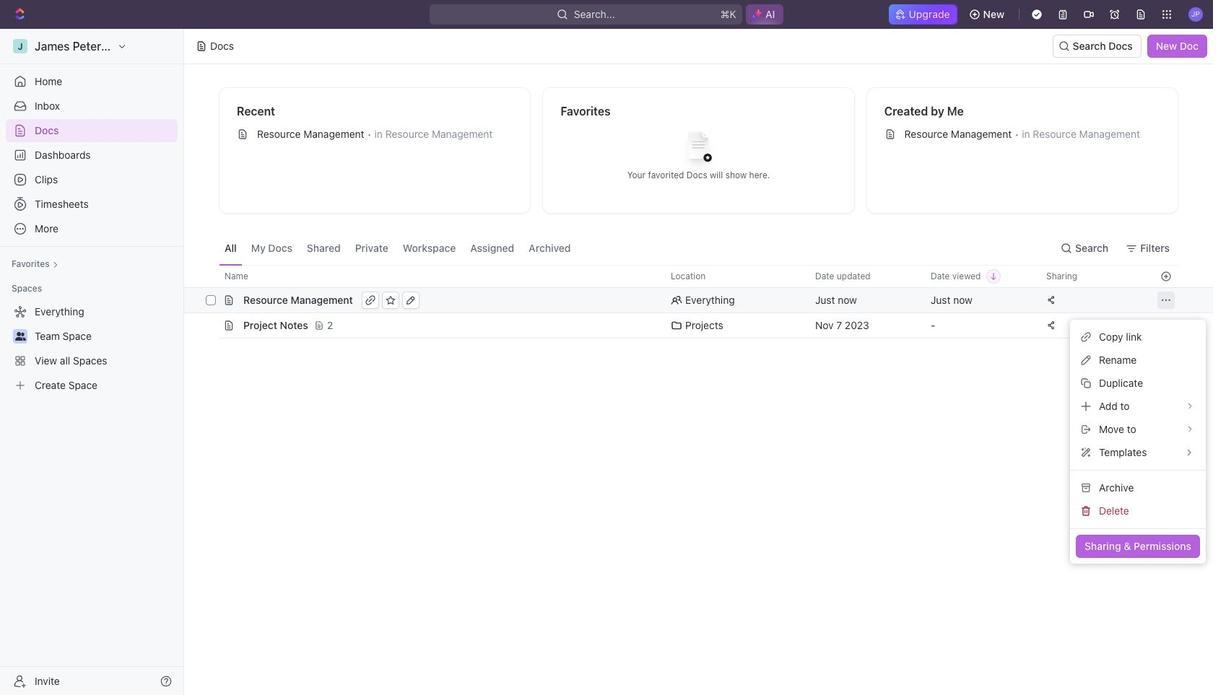 Task type: locate. For each thing, give the bounding box(es) containing it.
tab list
[[219, 231, 577, 265]]

table
[[184, 265, 1214, 339]]

sidebar navigation
[[0, 29, 184, 696]]

no favorited docs image
[[670, 120, 728, 178]]

column header
[[203, 265, 219, 288]]

tree
[[6, 301, 178, 397]]

row
[[203, 265, 1179, 288], [184, 288, 1214, 314], [203, 313, 1179, 339]]

cell
[[203, 314, 219, 338]]



Task type: vqa. For each thing, say whether or not it's contained in the screenshot.
Column Header at the left of page
yes



Task type: describe. For each thing, give the bounding box(es) containing it.
tree inside sidebar navigation
[[6, 301, 178, 397]]



